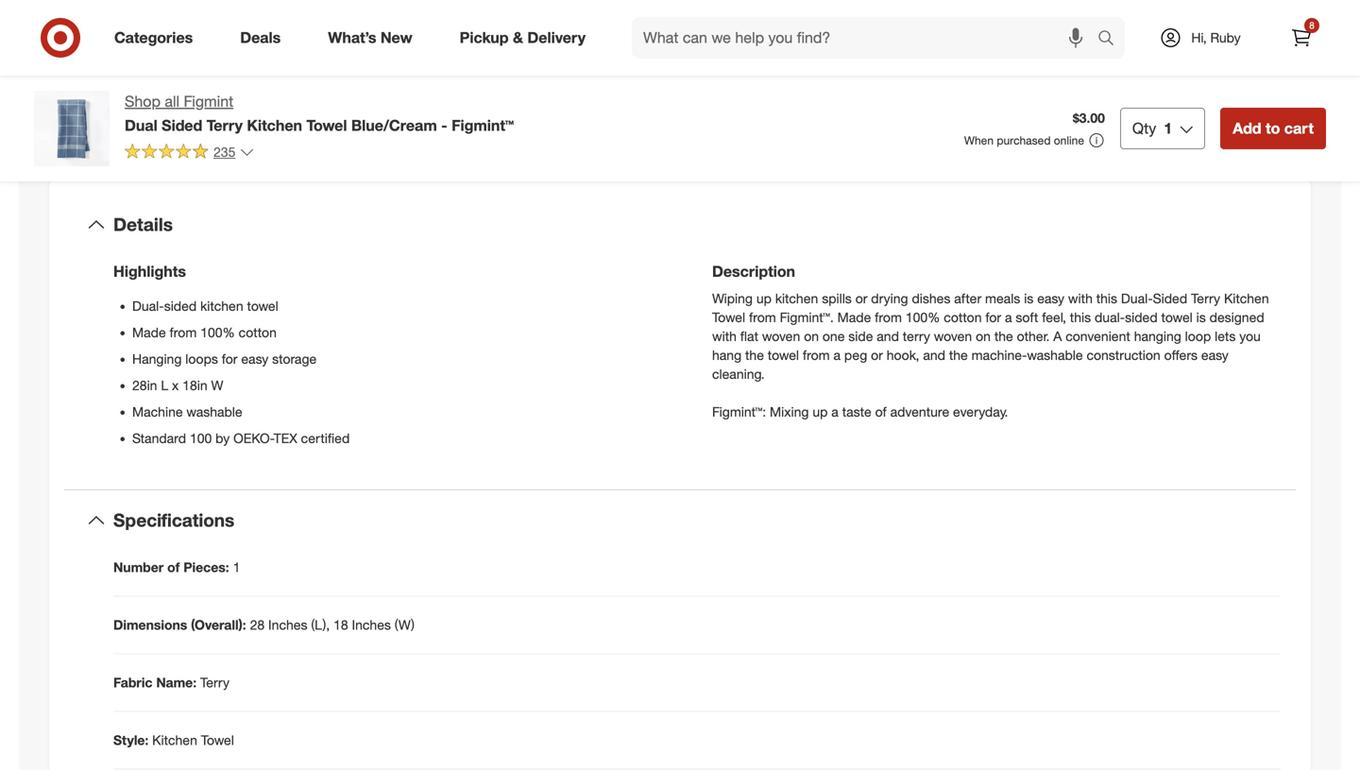 Task type: vqa. For each thing, say whether or not it's contained in the screenshot.
the to for $21.00
no



Task type: describe. For each thing, give the bounding box(es) containing it.
from down one
[[803, 347, 830, 363]]

hi, ruby
[[1192, 29, 1241, 46]]

(overall):
[[191, 617, 246, 633]]

to
[[1266, 119, 1281, 137]]

100
[[190, 430, 212, 446]]

purchased
[[997, 133, 1051, 147]]

shop all figmint dual sided terry kitchen towel blue/cream - figmint™
[[125, 92, 514, 135]]

&
[[513, 28, 523, 47]]

28in l x 18in w
[[132, 377, 223, 393]]

0 horizontal spatial cotton
[[239, 324, 277, 341]]

1 on from the left
[[804, 328, 819, 344]]

(l),
[[311, 617, 330, 633]]

kitchen inside shop all figmint dual sided terry kitchen towel blue/cream - figmint™
[[247, 116, 302, 135]]

loops
[[185, 350, 218, 367]]

2 vertical spatial a
[[832, 403, 839, 420]]

loop
[[1186, 328, 1212, 344]]

x
[[172, 377, 179, 393]]

hanging
[[132, 350, 182, 367]]

1 vertical spatial or
[[871, 347, 883, 363]]

wiping
[[713, 290, 753, 306]]

0 horizontal spatial with
[[713, 328, 737, 344]]

image of dual sided terry kitchen towel blue/cream - figmint™ image
[[34, 91, 110, 166]]

after
[[955, 290, 982, 306]]

8
[[1310, 19, 1315, 31]]

qty
[[1133, 119, 1157, 137]]

add
[[1233, 119, 1262, 137]]

pickup & delivery
[[460, 28, 586, 47]]

cart
[[1285, 119, 1314, 137]]

drying
[[872, 290, 909, 306]]

figmint™: mixing up a taste of adventure everyday.
[[713, 403, 1009, 420]]

specifications button
[[64, 490, 1297, 551]]

0 horizontal spatial kitchen
[[152, 732, 197, 749]]

meals
[[986, 290, 1021, 306]]

0 vertical spatial or
[[856, 290, 868, 306]]

categories
[[114, 28, 193, 47]]

taste
[[843, 403, 872, 420]]

2 on from the left
[[976, 328, 991, 344]]

style: kitchen towel
[[113, 732, 234, 749]]

certified
[[301, 430, 350, 446]]

show more images button
[[269, 50, 423, 92]]

cleaning.
[[713, 366, 765, 382]]

spills
[[822, 290, 852, 306]]

terry inside wiping up kitchen spills or drying dishes after meals is easy with this dual-sided terry kitchen towel from figmint™. made from 100% cotton for a soft feel, this dual-sided towel is designed with flat woven on one side and terry woven on the other. a convenient hanging loop lets you hang the towel from a peg or hook, and the machine-washable construction offers easy cleaning.
[[1192, 290, 1221, 306]]

one
[[823, 328, 845, 344]]

0 vertical spatial 1
[[1164, 119, 1173, 137]]

2 inches from the left
[[352, 617, 391, 633]]

qty 1
[[1133, 119, 1173, 137]]

1 vertical spatial for
[[222, 350, 238, 367]]

tex
[[274, 430, 297, 446]]

0 horizontal spatial sided
[[164, 298, 197, 314]]

highlights
[[113, 263, 186, 281]]

add to cart
[[1233, 119, 1314, 137]]

when purchased online
[[965, 133, 1085, 147]]

0 horizontal spatial washable
[[187, 403, 242, 420]]

1 inches from the left
[[268, 617, 308, 633]]

construction
[[1087, 347, 1161, 363]]

wiping up kitchen spills or drying dishes after meals is easy with this dual-sided terry kitchen towel from figmint™. made from 100% cotton for a soft feel, this dual-sided towel is designed with flat woven on one side and terry woven on the other. a convenient hanging loop lets you hang the towel from a peg or hook, and the machine-washable construction offers easy cleaning.
[[713, 290, 1270, 382]]

8 link
[[1281, 17, 1323, 59]]

search
[[1090, 30, 1135, 49]]

kitchen inside wiping up kitchen spills or drying dishes after meals is easy with this dual-sided terry kitchen towel from figmint™. made from 100% cotton for a soft feel, this dual-sided towel is designed with flat woven on one side and terry woven on the other. a convenient hanging loop lets you hang the towel from a peg or hook, and the machine-washable construction offers easy cleaning.
[[1225, 290, 1270, 306]]

storage
[[272, 350, 317, 367]]

100% inside wiping up kitchen spills or drying dishes after meals is easy with this dual-sided terry kitchen towel from figmint™. made from 100% cotton for a soft feel, this dual-sided towel is designed with flat woven on one side and terry woven on the other. a convenient hanging loop lets you hang the towel from a peg or hook, and the machine-washable construction offers easy cleaning.
[[906, 309, 941, 325]]

figmint™.
[[780, 309, 834, 325]]

shop
[[125, 92, 161, 111]]

0 horizontal spatial easy
[[241, 350, 269, 367]]

when
[[965, 133, 994, 147]]

dual
[[125, 116, 158, 135]]

name:
[[156, 674, 197, 691]]

figmint
[[184, 92, 234, 111]]

2 horizontal spatial easy
[[1202, 347, 1229, 363]]

18
[[334, 617, 348, 633]]

1 vertical spatial a
[[834, 347, 841, 363]]

washable inside wiping up kitchen spills or drying dishes after meals is easy with this dual-sided terry kitchen towel from figmint™. made from 100% cotton for a soft feel, this dual-sided towel is designed with flat woven on one side and terry woven on the other. a convenient hanging loop lets you hang the towel from a peg or hook, and the machine-washable construction offers easy cleaning.
[[1028, 347, 1083, 363]]

fabric
[[113, 674, 153, 691]]

designed
[[1210, 309, 1265, 325]]

2 vertical spatial towel
[[201, 732, 234, 749]]

2 woven from the left
[[934, 328, 973, 344]]

ruby
[[1211, 29, 1241, 46]]

figmint™:
[[713, 403, 766, 420]]

made inside wiping up kitchen spills or drying dishes after meals is easy with this dual-sided terry kitchen towel from figmint™. made from 100% cotton for a soft feel, this dual-sided towel is designed with flat woven on one side and terry woven on the other. a convenient hanging loop lets you hang the towel from a peg or hook, and the machine-washable construction offers easy cleaning.
[[838, 309, 872, 325]]

sided inside wiping up kitchen spills or drying dishes after meals is easy with this dual-sided terry kitchen towel from figmint™. made from 100% cotton for a soft feel, this dual-sided towel is designed with flat woven on one side and terry woven on the other. a convenient hanging loop lets you hang the towel from a peg or hook, and the machine-washable construction offers easy cleaning.
[[1153, 290, 1188, 306]]

18in
[[183, 377, 208, 393]]

l
[[161, 377, 168, 393]]

0 vertical spatial and
[[877, 328, 900, 344]]

kitchen for up
[[776, 290, 819, 306]]

1 horizontal spatial is
[[1197, 309, 1207, 325]]

number
[[113, 559, 164, 576]]

mixing
[[770, 403, 809, 420]]

you
[[1240, 328, 1261, 344]]

standard
[[132, 430, 186, 446]]

hanging
[[1135, 328, 1182, 344]]

from up flat
[[749, 309, 777, 325]]

dimensions (overall): 28 inches (l), 18 inches (w)
[[113, 617, 415, 633]]

up inside wiping up kitchen spills or drying dishes after meals is easy with this dual-sided terry kitchen towel from figmint™. made from 100% cotton for a soft feel, this dual-sided towel is designed with flat woven on one side and terry woven on the other. a convenient hanging loop lets you hang the towel from a peg or hook, and the machine-washable construction offers easy cleaning.
[[757, 290, 772, 306]]

1 horizontal spatial towel
[[768, 347, 799, 363]]

hi,
[[1192, 29, 1207, 46]]

0 horizontal spatial 100%
[[200, 324, 235, 341]]

lets
[[1215, 328, 1236, 344]]

0 horizontal spatial dual-
[[132, 298, 164, 314]]

machine-
[[972, 347, 1028, 363]]

show more images
[[281, 62, 411, 80]]

1 vertical spatial 1
[[233, 559, 240, 576]]

feel,
[[1043, 309, 1067, 325]]

(w)
[[395, 617, 415, 633]]

dishes
[[912, 290, 951, 306]]

for inside wiping up kitchen spills or drying dishes after meals is easy with this dual-sided terry kitchen towel from figmint™. made from 100% cotton for a soft feel, this dual-sided towel is designed with flat woven on one side and terry woven on the other. a convenient hanging loop lets you hang the towel from a peg or hook, and the machine-washable construction offers easy cleaning.
[[986, 309, 1002, 325]]

peg
[[845, 347, 868, 363]]



Task type: locate. For each thing, give the bounding box(es) containing it.
add to cart button
[[1221, 108, 1327, 149]]

0 horizontal spatial and
[[877, 328, 900, 344]]

on down figmint™.
[[804, 328, 819, 344]]

sided up hanging
[[1126, 309, 1158, 325]]

1 horizontal spatial for
[[986, 309, 1002, 325]]

of left the pieces:
[[167, 559, 180, 576]]

made up the 'side'
[[838, 309, 872, 325]]

hanging loops for easy storage
[[132, 350, 317, 367]]

offers
[[1165, 347, 1198, 363]]

with up the hang
[[713, 328, 737, 344]]

online
[[1054, 133, 1085, 147]]

pieces:
[[184, 559, 229, 576]]

0 horizontal spatial kitchen
[[200, 298, 243, 314]]

adventure
[[891, 403, 950, 420]]

cotton
[[944, 309, 982, 325], [239, 324, 277, 341]]

this up "convenient"
[[1070, 309, 1092, 325]]

from up loops
[[170, 324, 197, 341]]

towel down more
[[307, 116, 347, 135]]

fabric name: terry
[[113, 674, 230, 691]]

pickup & delivery link
[[444, 17, 610, 59]]

with up "convenient"
[[1069, 290, 1093, 306]]

0 vertical spatial towel
[[307, 116, 347, 135]]

100%
[[906, 309, 941, 325], [200, 324, 235, 341]]

washable
[[1028, 347, 1083, 363], [187, 403, 242, 420]]

all
[[165, 92, 180, 111]]

1 vertical spatial and
[[924, 347, 946, 363]]

1 horizontal spatial made
[[838, 309, 872, 325]]

1 woven from the left
[[762, 328, 801, 344]]

from down drying
[[875, 309, 902, 325]]

sided
[[162, 116, 202, 135], [1153, 290, 1188, 306]]

dual- down highlights
[[132, 298, 164, 314]]

1 horizontal spatial or
[[871, 347, 883, 363]]

made up hanging
[[132, 324, 166, 341]]

kitchen up made from 100% cotton on the left top
[[200, 298, 243, 314]]

1 vertical spatial sided
[[1153, 290, 1188, 306]]

2 horizontal spatial towel
[[713, 309, 746, 325]]

0 vertical spatial for
[[986, 309, 1002, 325]]

images
[[362, 62, 411, 80]]

sided inside wiping up kitchen spills or drying dishes after meals is easy with this dual-sided terry kitchen towel from figmint™. made from 100% cotton for a soft feel, this dual-sided towel is designed with flat woven on one side and terry woven on the other. a convenient hanging loop lets you hang the towel from a peg or hook, and the machine-washable construction offers easy cleaning.
[[1126, 309, 1158, 325]]

hang
[[713, 347, 742, 363]]

and down terry
[[924, 347, 946, 363]]

28in
[[132, 377, 157, 393]]

1 horizontal spatial of
[[876, 403, 887, 420]]

1 horizontal spatial towel
[[307, 116, 347, 135]]

towel up storage
[[247, 298, 279, 314]]

or
[[856, 290, 868, 306], [871, 347, 883, 363]]

flat
[[741, 328, 759, 344]]

0 vertical spatial washable
[[1028, 347, 1083, 363]]

1 vertical spatial up
[[813, 403, 828, 420]]

0 horizontal spatial up
[[757, 290, 772, 306]]

washable down w
[[187, 403, 242, 420]]

style:
[[113, 732, 149, 749]]

inches right 28
[[268, 617, 308, 633]]

1 horizontal spatial kitchen
[[776, 290, 819, 306]]

blue/cream
[[351, 116, 437, 135]]

235 link
[[125, 143, 255, 164]]

1 horizontal spatial this
[[1097, 290, 1118, 306]]

a
[[1005, 309, 1013, 325], [834, 347, 841, 363], [832, 403, 839, 420]]

number of pieces: 1
[[113, 559, 240, 576]]

for down 'meals'
[[986, 309, 1002, 325]]

kitchen up figmint™.
[[776, 290, 819, 306]]

1 right qty
[[1164, 119, 1173, 137]]

1 horizontal spatial sided
[[1126, 309, 1158, 325]]

1 vertical spatial washable
[[187, 403, 242, 420]]

2 vertical spatial kitchen
[[152, 732, 197, 749]]

terry inside shop all figmint dual sided terry kitchen towel blue/cream - figmint™
[[207, 116, 243, 135]]

specifications
[[113, 509, 235, 531]]

and up hook,
[[877, 328, 900, 344]]

for right loops
[[222, 350, 238, 367]]

0 vertical spatial is
[[1025, 290, 1034, 306]]

towel up hanging
[[1162, 309, 1193, 325]]

washable down a
[[1028, 347, 1083, 363]]

details
[[113, 214, 173, 235]]

up right mixing
[[813, 403, 828, 420]]

0 vertical spatial this
[[1097, 290, 1118, 306]]

what's
[[328, 28, 377, 47]]

cotton down after
[[944, 309, 982, 325]]

towel
[[247, 298, 279, 314], [1162, 309, 1193, 325], [768, 347, 799, 363]]

show
[[281, 62, 319, 80]]

the left "machine-"
[[950, 347, 968, 363]]

terry right name:
[[200, 674, 230, 691]]

1 horizontal spatial 1
[[1164, 119, 1173, 137]]

for
[[986, 309, 1002, 325], [222, 350, 238, 367]]

kitchen
[[247, 116, 302, 135], [1225, 290, 1270, 306], [152, 732, 197, 749]]

0 horizontal spatial on
[[804, 328, 819, 344]]

1 horizontal spatial dual-
[[1122, 290, 1153, 306]]

or right spills in the right top of the page
[[856, 290, 868, 306]]

0 horizontal spatial this
[[1070, 309, 1092, 325]]

1 horizontal spatial the
[[950, 347, 968, 363]]

towel inside wiping up kitchen spills or drying dishes after meals is easy with this dual-sided terry kitchen towel from figmint™. made from 100% cotton for a soft feel, this dual-sided towel is designed with flat woven on one side and terry woven on the other. a convenient hanging loop lets you hang the towel from a peg or hook, and the machine-washable construction offers easy cleaning.
[[713, 309, 746, 325]]

0 horizontal spatial 1
[[233, 559, 240, 576]]

What can we help you find? suggestions appear below search field
[[632, 17, 1103, 59]]

1 horizontal spatial cotton
[[944, 309, 982, 325]]

towel down wiping
[[713, 309, 746, 325]]

1 horizontal spatial with
[[1069, 290, 1093, 306]]

easy up feel,
[[1038, 290, 1065, 306]]

0 vertical spatial with
[[1069, 290, 1093, 306]]

1 vertical spatial this
[[1070, 309, 1092, 325]]

sided inside shop all figmint dual sided terry kitchen towel blue/cream - figmint™
[[162, 116, 202, 135]]

w
[[211, 377, 223, 393]]

cotton up hanging loops for easy storage
[[239, 324, 277, 341]]

1 vertical spatial kitchen
[[1225, 290, 1270, 306]]

a
[[1054, 328, 1062, 344]]

a left soft
[[1005, 309, 1013, 325]]

pickup
[[460, 28, 509, 47]]

sided down all
[[162, 116, 202, 135]]

dimensions
[[113, 617, 187, 633]]

is up soft
[[1025, 290, 1034, 306]]

0 horizontal spatial sided
[[162, 116, 202, 135]]

1 horizontal spatial easy
[[1038, 290, 1065, 306]]

0 vertical spatial sided
[[162, 116, 202, 135]]

the down flat
[[746, 347, 764, 363]]

deals
[[240, 28, 281, 47]]

kitchen right style:
[[152, 732, 197, 749]]

terry
[[207, 116, 243, 135], [1192, 290, 1221, 306], [200, 674, 230, 691]]

-
[[441, 116, 448, 135]]

0 horizontal spatial inches
[[268, 617, 308, 633]]

1 vertical spatial is
[[1197, 309, 1207, 325]]

0 vertical spatial of
[[876, 403, 887, 420]]

is up loop
[[1197, 309, 1207, 325]]

other.
[[1017, 328, 1050, 344]]

1 horizontal spatial up
[[813, 403, 828, 420]]

2 horizontal spatial towel
[[1162, 309, 1193, 325]]

on
[[804, 328, 819, 344], [976, 328, 991, 344]]

is
[[1025, 290, 1034, 306], [1197, 309, 1207, 325]]

1 horizontal spatial kitchen
[[247, 116, 302, 135]]

100% up terry
[[906, 309, 941, 325]]

easy left storage
[[241, 350, 269, 367]]

photo from leslie, 5 of 8 image
[[34, 0, 338, 35]]

towel
[[307, 116, 347, 135], [713, 309, 746, 325], [201, 732, 234, 749]]

what's new link
[[312, 17, 436, 59]]

what's new
[[328, 28, 413, 47]]

of
[[876, 403, 887, 420], [167, 559, 180, 576]]

kitchen inside wiping up kitchen spills or drying dishes after meals is easy with this dual-sided terry kitchen towel from figmint™. made from 100% cotton for a soft feel, this dual-sided towel is designed with flat woven on one side and terry woven on the other. a convenient hanging loop lets you hang the towel from a peg or hook, and the machine-washable construction offers easy cleaning.
[[776, 290, 819, 306]]

a left taste
[[832, 403, 839, 420]]

soft
[[1016, 309, 1039, 325]]

woven right terry
[[934, 328, 973, 344]]

0 vertical spatial up
[[757, 290, 772, 306]]

kitchen up designed on the right of page
[[1225, 290, 1270, 306]]

categories link
[[98, 17, 217, 59]]

sided up hanging
[[1153, 290, 1188, 306]]

or right peg
[[871, 347, 883, 363]]

1 vertical spatial towel
[[713, 309, 746, 325]]

1 horizontal spatial inches
[[352, 617, 391, 633]]

1 vertical spatial of
[[167, 559, 180, 576]]

100% up hanging loops for easy storage
[[200, 324, 235, 341]]

1 horizontal spatial and
[[924, 347, 946, 363]]

up down description
[[757, 290, 772, 306]]

deals link
[[224, 17, 305, 59]]

dual-
[[1095, 309, 1126, 325]]

easy down lets
[[1202, 347, 1229, 363]]

1 horizontal spatial washable
[[1028, 347, 1083, 363]]

1 horizontal spatial sided
[[1153, 290, 1188, 306]]

a left peg
[[834, 347, 841, 363]]

0 vertical spatial a
[[1005, 309, 1013, 325]]

delivery
[[528, 28, 586, 47]]

1 horizontal spatial 100%
[[906, 309, 941, 325]]

the up "machine-"
[[995, 328, 1014, 344]]

of right taste
[[876, 403, 887, 420]]

towel inside shop all figmint dual sided terry kitchen towel blue/cream - figmint™
[[307, 116, 347, 135]]

1 horizontal spatial woven
[[934, 328, 973, 344]]

towel down figmint™.
[[768, 347, 799, 363]]

dual-
[[1122, 290, 1153, 306], [132, 298, 164, 314]]

0 horizontal spatial for
[[222, 350, 238, 367]]

towel down fabric name: terry
[[201, 732, 234, 749]]

kitchen for sided
[[200, 298, 243, 314]]

2 vertical spatial terry
[[200, 674, 230, 691]]

235
[[214, 143, 236, 160]]

image gallery element
[[34, 0, 658, 92]]

0 horizontal spatial towel
[[247, 298, 279, 314]]

cotton inside wiping up kitchen spills or drying dishes after meals is easy with this dual-sided terry kitchen towel from figmint™. made from 100% cotton for a soft feel, this dual-sided towel is designed with flat woven on one side and terry woven on the other. a convenient hanging loop lets you hang the towel from a peg or hook, and the machine-washable construction offers easy cleaning.
[[944, 309, 982, 325]]

woven
[[762, 328, 801, 344], [934, 328, 973, 344]]

dual- up dual-
[[1122, 290, 1153, 306]]

up
[[757, 290, 772, 306], [813, 403, 828, 420]]

0 vertical spatial terry
[[207, 116, 243, 135]]

description
[[713, 263, 796, 281]]

1 right the pieces:
[[233, 559, 240, 576]]

machine
[[132, 403, 183, 420]]

terry up designed on the right of page
[[1192, 290, 1221, 306]]

1 vertical spatial terry
[[1192, 290, 1221, 306]]

dual-sided kitchen towel
[[132, 298, 279, 314]]

made
[[838, 309, 872, 325], [132, 324, 166, 341]]

details button
[[64, 195, 1297, 255]]

2 horizontal spatial kitchen
[[1225, 290, 1270, 306]]

0 horizontal spatial made
[[132, 324, 166, 341]]

side
[[849, 328, 874, 344]]

on up "machine-"
[[976, 328, 991, 344]]

by
[[216, 430, 230, 446]]

0 horizontal spatial is
[[1025, 290, 1034, 306]]

28
[[250, 617, 265, 633]]

convenient
[[1066, 328, 1131, 344]]

1 horizontal spatial on
[[976, 328, 991, 344]]

oeko-
[[233, 430, 274, 446]]

figmint™
[[452, 116, 514, 135]]

search button
[[1090, 17, 1135, 62]]

from
[[749, 309, 777, 325], [875, 309, 902, 325], [170, 324, 197, 341], [803, 347, 830, 363]]

inches right 18
[[352, 617, 391, 633]]

2 horizontal spatial the
[[995, 328, 1014, 344]]

sided up made from 100% cotton on the left top
[[164, 298, 197, 314]]

this up dual-
[[1097, 290, 1118, 306]]

woven down figmint™.
[[762, 328, 801, 344]]

terry up 235 at the top
[[207, 116, 243, 135]]

0 vertical spatial kitchen
[[247, 116, 302, 135]]

kitchen down show
[[247, 116, 302, 135]]

0 horizontal spatial towel
[[201, 732, 234, 749]]

0 horizontal spatial or
[[856, 290, 868, 306]]

dual- inside wiping up kitchen spills or drying dishes after meals is easy with this dual-sided terry kitchen towel from figmint™. made from 100% cotton for a soft feel, this dual-sided towel is designed with flat woven on one side and terry woven on the other. a convenient hanging loop lets you hang the towel from a peg or hook, and the machine-washable construction offers easy cleaning.
[[1122, 290, 1153, 306]]

0 horizontal spatial woven
[[762, 328, 801, 344]]

0 horizontal spatial the
[[746, 347, 764, 363]]

1 vertical spatial with
[[713, 328, 737, 344]]

inches
[[268, 617, 308, 633], [352, 617, 391, 633]]

terry
[[903, 328, 931, 344]]

standard 100 by oeko-tex certified
[[132, 430, 350, 446]]

0 horizontal spatial of
[[167, 559, 180, 576]]

more
[[323, 62, 358, 80]]



